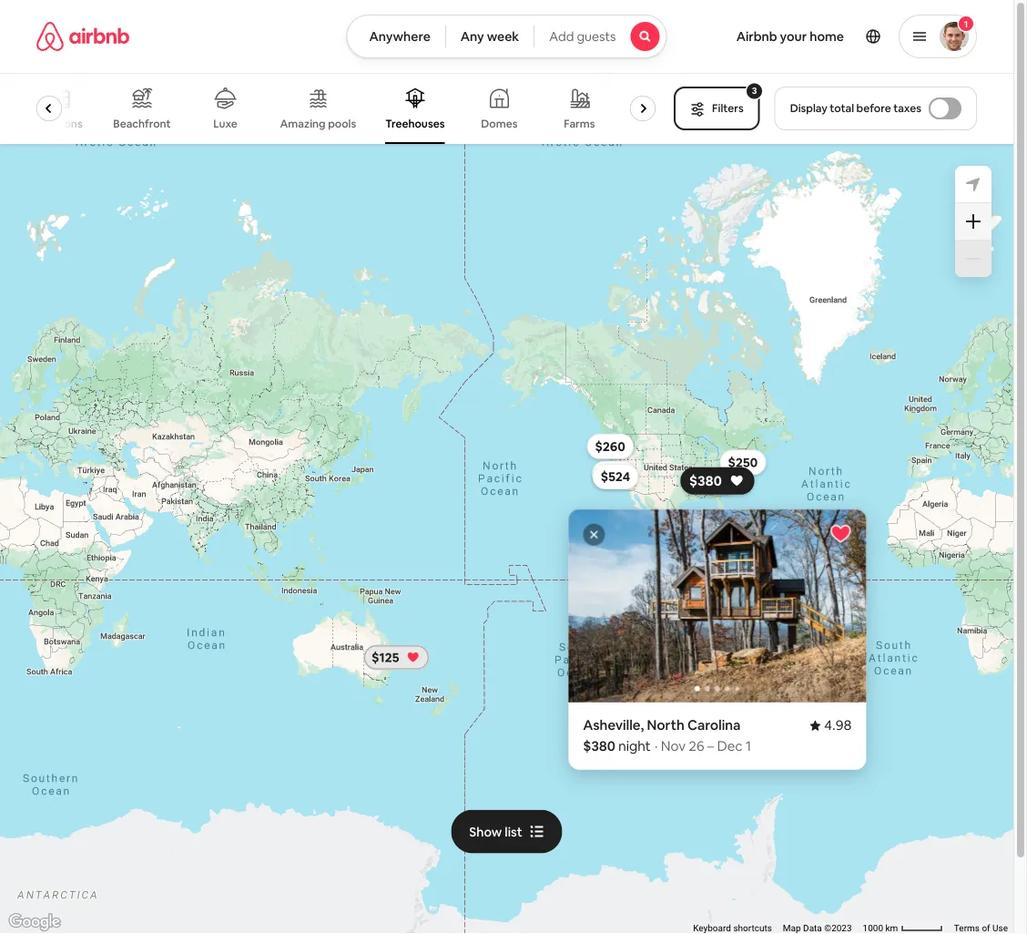 Task type: vqa. For each thing, say whether or not it's contained in the screenshot.
the middle A
no



Task type: describe. For each thing, give the bounding box(es) containing it.
of
[[983, 923, 991, 934]]

shortcuts
[[734, 923, 773, 934]]

anywhere button
[[347, 15, 446, 58]]

1 inside dropdown button
[[965, 18, 969, 30]]

1 button
[[899, 15, 978, 58]]

keyboard shortcuts button
[[694, 922, 773, 934]]

$260
[[596, 438, 626, 455]]

airbnb your home link
[[726, 17, 856, 56]]

guests
[[577, 28, 617, 45]]

show
[[470, 823, 502, 840]]

mansions
[[35, 117, 83, 131]]

amazing
[[281, 117, 326, 131]]

group inside google map
showing 8 stays. including 2 saved stays. region
[[569, 509, 1028, 702]]

terms
[[955, 923, 980, 934]]

$380 inside button
[[690, 472, 723, 490]]

$524 button
[[593, 464, 639, 489]]

display total before taxes button
[[775, 87, 978, 130]]

airbnb
[[737, 28, 778, 45]]

use
[[993, 923, 1009, 934]]

$111
[[706, 473, 730, 489]]

add guests
[[550, 28, 617, 45]]

zoom in image
[[967, 214, 981, 229]]

display
[[791, 101, 828, 115]]

©2023
[[825, 923, 853, 934]]

profile element
[[689, 0, 978, 73]]

airbnb your home
[[737, 28, 845, 45]]

home
[[810, 28, 845, 45]]

group containing mansions
[[34, 73, 663, 144]]

terms of use link
[[955, 923, 1009, 934]]

asheville,
[[584, 716, 645, 734]]

beachfront
[[114, 117, 171, 131]]

any week
[[461, 28, 520, 45]]

1000 km button
[[858, 921, 949, 934]]

4.98
[[825, 716, 852, 734]]

before
[[857, 101, 892, 115]]

farms
[[565, 117, 596, 131]]

nov
[[661, 737, 686, 755]]

filters
[[713, 101, 744, 115]]

asheville, north carolina $380 night · nov 26 – dec 1
[[584, 716, 752, 755]]

$136
[[706, 471, 734, 487]]

week
[[487, 28, 520, 45]]

$250
[[729, 454, 758, 470]]

show list button
[[451, 810, 563, 853]]

dec
[[718, 737, 743, 755]]

$380 inside asheville, north carolina $380 night · nov 26 – dec 1
[[584, 737, 616, 755]]

carolina
[[688, 716, 741, 734]]

1000 km
[[863, 923, 901, 934]]

$152 button
[[592, 461, 636, 486]]

amazing pools
[[281, 117, 357, 131]]



Task type: locate. For each thing, give the bounding box(es) containing it.
$524
[[601, 468, 631, 485]]

$380 button
[[681, 467, 755, 495]]

domes
[[482, 117, 518, 131]]

$250 button
[[720, 450, 767, 475]]

zoom out image
[[967, 252, 981, 266]]

close image
[[589, 529, 600, 540]]

taxes
[[894, 101, 922, 115]]

terms of use
[[955, 923, 1009, 934]]

0 vertical spatial 1
[[965, 18, 969, 30]]

$136 button
[[698, 467, 742, 492]]

$125 button
[[364, 645, 430, 670]]

1 vertical spatial group
[[569, 509, 1028, 702]]

any
[[461, 28, 485, 45]]

–
[[708, 737, 715, 755]]

night
[[619, 737, 651, 755]]

add guests button
[[534, 15, 668, 58]]

data
[[804, 923, 823, 934]]

group
[[34, 73, 663, 144], [569, 509, 1028, 702]]

keyboard shortcuts
[[694, 923, 773, 934]]

any week button
[[445, 15, 535, 58]]

treehouses
[[386, 117, 446, 131]]

1 vertical spatial $380
[[584, 737, 616, 755]]

26
[[689, 737, 705, 755]]

display total before taxes
[[791, 101, 922, 115]]

luxe
[[214, 117, 238, 131]]

remove from wishlist image
[[830, 523, 852, 545]]

anywhere
[[369, 28, 431, 45]]

map data ©2023
[[784, 923, 853, 934]]

total
[[830, 101, 855, 115]]

0 vertical spatial $380
[[690, 472, 723, 490]]

4.98 out of 5 average rating image
[[810, 716, 852, 734]]

1 horizontal spatial 1
[[965, 18, 969, 30]]

keyboard
[[694, 923, 732, 934]]

your
[[781, 28, 808, 45]]

1000
[[863, 923, 884, 934]]

pools
[[329, 117, 357, 131]]

none search field containing anywhere
[[347, 15, 668, 58]]

0 vertical spatial group
[[34, 73, 663, 144]]

0 horizontal spatial 1
[[746, 737, 752, 755]]

$125
[[372, 649, 400, 666]]

add
[[550, 28, 574, 45]]

None search field
[[347, 15, 668, 58]]

·
[[655, 737, 658, 755]]

1 vertical spatial 1
[[746, 737, 752, 755]]

north
[[647, 716, 685, 734]]

$260 button
[[587, 434, 634, 459]]

map
[[784, 923, 802, 934]]

google image
[[5, 910, 65, 934]]

list
[[505, 823, 523, 840]]

1 horizontal spatial $380
[[690, 472, 723, 490]]

1
[[965, 18, 969, 30], [746, 737, 752, 755]]

google map
showing 8 stays. including 2 saved stays. region
[[0, 144, 1028, 934]]

$380
[[690, 472, 723, 490], [584, 737, 616, 755]]

show list
[[470, 823, 523, 840]]

1 inside asheville, north carolina $380 night · nov 26 – dec 1
[[746, 737, 752, 755]]

$111 button
[[698, 468, 738, 494]]

filters button
[[674, 87, 761, 130]]

$152
[[601, 465, 628, 482]]

$250 $136
[[706, 454, 758, 487]]

km
[[886, 923, 899, 934]]

0 horizontal spatial $380
[[584, 737, 616, 755]]



